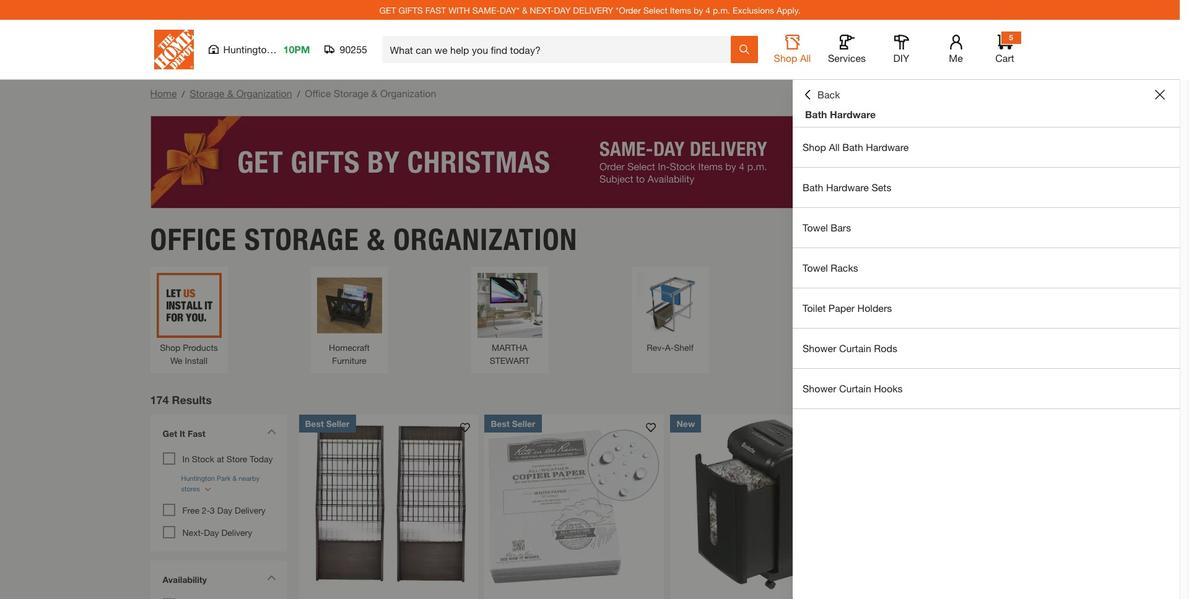 Task type: locate. For each thing, give the bounding box(es) containing it.
toilet paper holders
[[803, 302, 892, 314]]

1 horizontal spatial all
[[829, 141, 840, 153]]

rev-a-shelf
[[647, 342, 694, 353]]

shop products we install image
[[156, 273, 221, 338]]

curtain left the rods
[[839, 343, 872, 354]]

rev-a-shelf link
[[638, 273, 703, 354]]

racks
[[831, 262, 859, 274]]

1 vertical spatial shower
[[803, 383, 837, 395]]

with
[[449, 5, 470, 15]]

shop down apply.
[[774, 52, 798, 64]]

shop down bath hardware
[[803, 141, 826, 153]]

shower for shower curtain rods
[[803, 343, 837, 354]]

apply.
[[777, 5, 801, 15]]

today
[[250, 454, 273, 464]]

1 vertical spatial towel
[[803, 262, 828, 274]]

1 horizontal spatial office
[[305, 87, 331, 99]]

shop all
[[774, 52, 811, 64]]

/
[[182, 89, 185, 99], [297, 89, 300, 99]]

0 vertical spatial towel
[[803, 222, 828, 234]]

shop for shop products we install
[[160, 342, 181, 353]]

shower
[[803, 343, 837, 354], [803, 383, 837, 395]]

martha stewart link
[[477, 273, 542, 367]]

1 towel from the top
[[803, 222, 828, 234]]

seller
[[326, 419, 350, 429], [512, 419, 536, 429]]

towel
[[803, 222, 828, 234], [803, 262, 828, 274]]

hardware up sets
[[866, 141, 909, 153]]

bath for bath hardware sets
[[803, 182, 824, 193]]

1 best from the left
[[305, 419, 324, 429]]

shower for shower curtain hooks
[[803, 383, 837, 395]]

0 horizontal spatial best
[[305, 419, 324, 429]]

all
[[800, 52, 811, 64], [829, 141, 840, 153]]

hardware
[[830, 108, 876, 120], [866, 141, 909, 153], [826, 182, 869, 193]]

organization
[[236, 87, 292, 99], [380, 87, 436, 99], [393, 221, 578, 257]]

0 horizontal spatial all
[[800, 52, 811, 64]]

0 vertical spatial shower
[[803, 343, 837, 354]]

new
[[677, 419, 695, 429]]

2 / from the left
[[297, 89, 300, 99]]

feedback link image
[[1173, 209, 1189, 276]]

towel for towel racks
[[803, 262, 828, 274]]

/ right home
[[182, 89, 185, 99]]

curtain
[[839, 343, 872, 354], [839, 383, 872, 395]]

stock
[[192, 454, 214, 464]]

towel left racks
[[803, 262, 828, 274]]

hardware down "back"
[[830, 108, 876, 120]]

1 curtain from the top
[[839, 343, 872, 354]]

2 horizontal spatial shop
[[803, 141, 826, 153]]

mounted
[[823, 342, 857, 353]]

shop inside "shop products we install"
[[160, 342, 181, 353]]

rods
[[874, 343, 898, 354]]

2 towel from the top
[[803, 262, 828, 274]]

shop up we
[[160, 342, 181, 353]]

0 horizontal spatial best seller
[[305, 419, 350, 429]]

curtain left hooks
[[839, 383, 872, 395]]

all down bath hardware
[[829, 141, 840, 153]]

0 vertical spatial shop
[[774, 52, 798, 64]]

hardware for bath hardware
[[830, 108, 876, 120]]

1 vertical spatial day
[[204, 528, 219, 538]]

free 2-3 day delivery
[[182, 505, 266, 516]]

availability link
[[156, 567, 280, 596]]

2 best from the left
[[491, 419, 510, 429]]

bath down bath hardware
[[843, 141, 864, 153]]

bath for bath hardware
[[805, 108, 827, 120]]

services button
[[827, 35, 867, 64]]

What can we help you find today? search field
[[390, 37, 730, 63]]

menu
[[793, 128, 1180, 410]]

shop
[[774, 52, 798, 64], [803, 141, 826, 153], [160, 342, 181, 353]]

1 horizontal spatial shop
[[774, 52, 798, 64]]

shop for shop all
[[774, 52, 798, 64]]

90255 button
[[325, 43, 368, 56]]

1 horizontal spatial best
[[491, 419, 510, 429]]

0 horizontal spatial /
[[182, 89, 185, 99]]

next-day delivery link
[[182, 528, 252, 538]]

toilet paper holders link
[[793, 289, 1180, 328]]

1 best seller from the left
[[305, 419, 350, 429]]

2 vertical spatial shop
[[160, 342, 181, 353]]

all up back button
[[800, 52, 811, 64]]

0 vertical spatial office
[[305, 87, 331, 99]]

park
[[275, 43, 295, 55]]

bars
[[831, 222, 851, 234]]

shower curtain rods
[[803, 343, 898, 354]]

day down 3
[[204, 528, 219, 538]]

1 vertical spatial all
[[829, 141, 840, 153]]

wall mounted link
[[798, 273, 863, 354]]

2 shower from the top
[[803, 383, 837, 395]]

1 shower from the top
[[803, 343, 837, 354]]

martha stewart
[[490, 342, 530, 366]]

p.m.
[[713, 5, 730, 15]]

office
[[305, 87, 331, 99], [150, 221, 237, 257]]

174 results
[[150, 393, 212, 407]]

1 horizontal spatial seller
[[512, 419, 536, 429]]

storage
[[190, 87, 225, 99], [334, 87, 369, 99], [245, 221, 359, 257]]

1 seller from the left
[[326, 419, 350, 429]]

sponsored banner image
[[150, 116, 1030, 209]]

products
[[183, 342, 218, 353]]

all for shop all bath hardware
[[829, 141, 840, 153]]

0 vertical spatial hardware
[[830, 108, 876, 120]]

best for all-weather 8-1/2 in. x 11 in. 20 lbs. bulk copier paper, white (500-sheet pack) image
[[491, 419, 510, 429]]

sets
[[872, 182, 892, 193]]

2 vertical spatial bath
[[803, 182, 824, 193]]

day right 3
[[217, 505, 232, 516]]

wall mounted image
[[798, 273, 863, 338]]

bath hardware sets
[[803, 182, 892, 193]]

get it fast link
[[156, 421, 280, 449]]

0 vertical spatial bath
[[805, 108, 827, 120]]

1 vertical spatial office
[[150, 221, 237, 257]]

shop all bath hardware link
[[793, 128, 1180, 167]]

day
[[217, 505, 232, 516], [204, 528, 219, 538]]

homecraft furniture image
[[317, 273, 382, 338]]

2 seller from the left
[[512, 419, 536, 429]]

fast
[[188, 428, 206, 439]]

home
[[150, 87, 177, 99]]

all inside menu
[[829, 141, 840, 153]]

paper
[[829, 302, 855, 314]]

me
[[949, 52, 963, 64]]

/ down 10pm
[[297, 89, 300, 99]]

shop inside button
[[774, 52, 798, 64]]

2 vertical spatial hardware
[[826, 182, 869, 193]]

bath down back button
[[805, 108, 827, 120]]

hardware left sets
[[826, 182, 869, 193]]

1 horizontal spatial /
[[297, 89, 300, 99]]

delivery right 3
[[235, 505, 266, 516]]

2 best seller from the left
[[491, 419, 536, 429]]

results
[[172, 393, 212, 407]]

0 horizontal spatial seller
[[326, 419, 350, 429]]

1 vertical spatial shop
[[803, 141, 826, 153]]

0 horizontal spatial shop
[[160, 342, 181, 353]]

bath up towel bars
[[803, 182, 824, 193]]

shop inside menu
[[803, 141, 826, 153]]

1 vertical spatial hardware
[[866, 141, 909, 153]]

0 vertical spatial delivery
[[235, 505, 266, 516]]

shop for shop all bath hardware
[[803, 141, 826, 153]]

select
[[643, 5, 668, 15]]

0 vertical spatial curtain
[[839, 343, 872, 354]]

day*
[[500, 5, 520, 15]]

1 vertical spatial curtain
[[839, 383, 872, 395]]

shop products we install
[[160, 342, 218, 366]]

towel racks link
[[793, 248, 1180, 288]]

by
[[694, 5, 703, 15]]

best seller for all-weather 8-1/2 in. x 11 in. 20 lbs. bulk copier paper, white (500-sheet pack) image
[[491, 419, 536, 429]]

0 vertical spatial all
[[800, 52, 811, 64]]

all inside button
[[800, 52, 811, 64]]

furniture
[[332, 355, 367, 366]]

homecraft furniture
[[329, 342, 370, 366]]

in stock at store today
[[182, 454, 273, 464]]

towel left 'bars'
[[803, 222, 828, 234]]

1 horizontal spatial best seller
[[491, 419, 536, 429]]

bath hardware
[[805, 108, 876, 120]]

homecraft furniture link
[[317, 273, 382, 367]]

2 curtain from the top
[[839, 383, 872, 395]]

delivery down free 2-3 day delivery link
[[221, 528, 252, 538]]

0 horizontal spatial office
[[150, 221, 237, 257]]

wooden free standing 6-tier display literature brochure magazine rack in black (2-pack) image
[[299, 415, 479, 594]]



Task type: vqa. For each thing, say whether or not it's contained in the screenshot.
COMPARE related to Model# 1-5012-102
no



Task type: describe. For each thing, give the bounding box(es) containing it.
1 vertical spatial delivery
[[221, 528, 252, 538]]

hooks
[[874, 383, 903, 395]]

free
[[182, 505, 199, 516]]

holders
[[858, 302, 892, 314]]

in
[[182, 454, 190, 464]]

diy
[[894, 52, 910, 64]]

fast
[[426, 5, 446, 15]]

1 / from the left
[[182, 89, 185, 99]]

install
[[185, 355, 208, 366]]

it
[[180, 428, 185, 439]]

wall
[[804, 342, 820, 353]]

wall mounted
[[804, 342, 857, 353]]

day
[[554, 5, 571, 15]]

get it fast
[[163, 428, 206, 439]]

office storage & organization
[[150, 221, 578, 257]]

shop products we install link
[[156, 273, 221, 367]]

*order
[[616, 5, 641, 15]]

we
[[170, 355, 183, 366]]

3
[[210, 505, 215, 516]]

store
[[227, 454, 247, 464]]

4
[[706, 5, 711, 15]]

towel for towel bars
[[803, 222, 828, 234]]

towel bars link
[[793, 208, 1180, 248]]

shop all button
[[773, 35, 813, 64]]

next-
[[530, 5, 554, 15]]

2-
[[202, 505, 210, 516]]

seller for wooden free standing 6-tier display literature brochure magazine rack in black (2-pack) image at bottom
[[326, 419, 350, 429]]

get gifts fast with same-day* & next-day delivery *order select items by 4 p.m. exclusions apply.
[[379, 5, 801, 15]]

30 l/7.9 gal. paper shredder cross cut document shredder for credit card/cd/junk mail shredder for office home image
[[671, 415, 850, 594]]

rev a shelf image
[[638, 273, 703, 338]]

in stock at store today link
[[182, 454, 273, 464]]

home / storage & organization / office storage & organization
[[150, 87, 436, 99]]

all for shop all
[[800, 52, 811, 64]]

towel racks
[[803, 262, 859, 274]]

towel bars
[[803, 222, 851, 234]]

a-
[[665, 342, 674, 353]]

back
[[818, 89, 840, 100]]

get
[[163, 428, 177, 439]]

the home depot logo image
[[154, 30, 194, 69]]

same-
[[473, 5, 500, 15]]

delivery
[[573, 5, 614, 15]]

home link
[[150, 87, 177, 99]]

174
[[150, 393, 169, 407]]

items
[[670, 5, 692, 15]]

next-day delivery
[[182, 528, 252, 538]]

all-weather 8-1/2 in. x 11 in. 20 lbs. bulk copier paper, white (500-sheet pack) image
[[485, 415, 664, 594]]

back button
[[803, 89, 840, 101]]

stewart
[[490, 355, 530, 366]]

at
[[217, 454, 224, 464]]

me button
[[936, 35, 976, 64]]

next-
[[182, 528, 204, 538]]

drawer close image
[[1155, 90, 1165, 100]]

office supplies image
[[959, 273, 1024, 338]]

toilet
[[803, 302, 826, 314]]

bath hardware sets link
[[793, 168, 1180, 208]]

menu containing shop all bath hardware
[[793, 128, 1180, 410]]

shower curtain rods link
[[793, 329, 1180, 369]]

best seller for wooden free standing 6-tier display literature brochure magazine rack in black (2-pack) image at bottom
[[305, 419, 350, 429]]

availability
[[163, 575, 207, 585]]

curtain for hooks
[[839, 383, 872, 395]]

5
[[1009, 33, 1013, 42]]

diy button
[[882, 35, 922, 64]]

free 2-3 day delivery link
[[182, 505, 266, 516]]

0 vertical spatial day
[[217, 505, 232, 516]]

shelf
[[674, 342, 694, 353]]

1 vertical spatial bath
[[843, 141, 864, 153]]

seller for all-weather 8-1/2 in. x 11 in. 20 lbs. bulk copier paper, white (500-sheet pack) image
[[512, 419, 536, 429]]

exclusions
[[733, 5, 774, 15]]

get
[[379, 5, 396, 15]]

curtain for rods
[[839, 343, 872, 354]]

shower curtain hooks link
[[793, 369, 1180, 409]]

huntington park
[[223, 43, 295, 55]]

shower curtain hooks
[[803, 383, 903, 395]]

rev-
[[647, 342, 665, 353]]

homecraft
[[329, 342, 370, 353]]

gifts
[[399, 5, 423, 15]]

10pm
[[283, 43, 310, 55]]

best for wooden free standing 6-tier display literature brochure magazine rack in black (2-pack) image at bottom
[[305, 419, 324, 429]]

services
[[828, 52, 866, 64]]

hardware for bath hardware sets
[[826, 182, 869, 193]]

cart 5
[[996, 33, 1015, 64]]

martha stewart image
[[477, 273, 542, 338]]

90255
[[340, 43, 367, 55]]

shop all bath hardware
[[803, 141, 909, 153]]

storage & organization link
[[190, 87, 292, 99]]

huntington
[[223, 43, 272, 55]]



